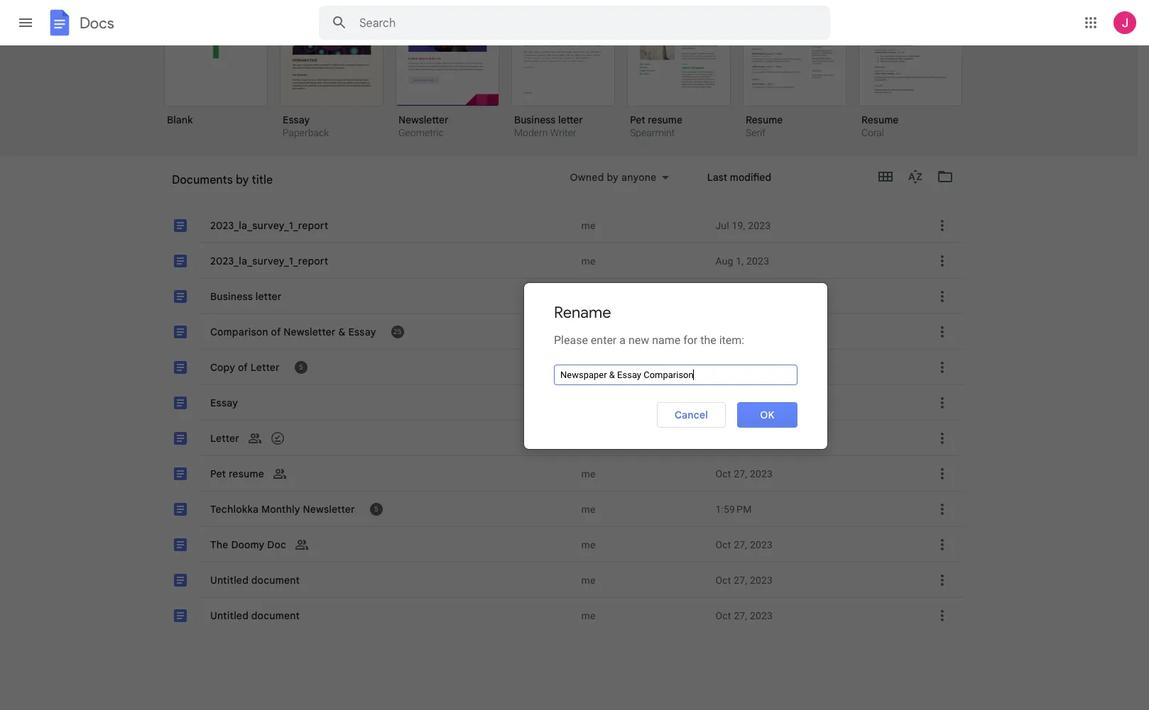 Task type: describe. For each thing, give the bounding box(es) containing it.
documents by title heading
[[160, 157, 539, 202]]

1:42 pm
[[715, 326, 752, 338]]

aug
[[715, 255, 733, 267]]

last opened by me 1:56 pm element
[[715, 289, 912, 304]]

item:
[[719, 334, 744, 347]]

1 vertical spatial pet resume option
[[156, 457, 963, 711]]

resume serif
[[746, 114, 783, 138]]

resume for pet resume spearmint
[[648, 114, 682, 126]]

rename heading
[[554, 303, 611, 322]]

0 vertical spatial pet resume option
[[627, 0, 731, 141]]

comparison of newsletter & essay google docs 25 follow ups element
[[209, 323, 573, 341]]

resume for resume coral
[[861, 114, 899, 126]]

last opened by me 1:13 pm element
[[715, 396, 912, 410]]

27, for fourth last opened by me oct 27, 2023 element from the bottom
[[734, 468, 747, 480]]

me for owned by me element associated with last opened by me oct 27, 2023 element for second untitled document option from the top
[[581, 610, 596, 622]]

copy
[[210, 361, 235, 374]]

2023 for last opened by me aug 1, 2023 element
[[746, 255, 769, 267]]

2 2023_la_survey_1_report option from the top
[[156, 244, 963, 711]]

business for business letter
[[210, 290, 253, 303]]

business letter
[[210, 290, 282, 303]]

modern
[[514, 127, 548, 138]]

aug 1, 2023
[[715, 255, 769, 267]]

oct for copy of letter
[[715, 362, 731, 373]]

1 horizontal spatial modified
[[730, 171, 771, 184]]

coral
[[861, 127, 884, 138]]

1 untitled document option from the top
[[156, 563, 963, 711]]

documents for last modified
[[172, 173, 233, 187]]

jun
[[715, 433, 732, 444]]

letter for business letter
[[256, 290, 282, 303]]

title for last modified
[[252, 173, 273, 187]]

search image
[[325, 9, 354, 37]]

comparison
[[210, 326, 268, 338]]

last opened by me aug 1, 2023 element
[[715, 254, 912, 268]]

writer
[[550, 127, 576, 138]]

1 vertical spatial essay option
[[156, 386, 963, 711]]

resume for resume serif
[[746, 114, 783, 126]]

serif
[[746, 127, 766, 138]]

techlokka monthly newsletter option
[[156, 492, 963, 711]]

essay inside option
[[348, 326, 376, 338]]

&
[[338, 326, 346, 338]]

newsletter for techlokka monthly newsletter
[[303, 503, 355, 516]]

list box containing blank
[[164, 0, 981, 158]]

1 2023_la_survey_1_report option from the top
[[156, 208, 963, 711]]

owned by me element for the doomy doc option last opened by me oct 27, 2023 element
[[581, 538, 704, 552]]

essay for essay
[[210, 397, 238, 409]]

techlokka
[[210, 503, 259, 516]]

essay for essay paperback
[[283, 114, 310, 126]]

30,
[[734, 362, 747, 373]]

0 vertical spatial essay option
[[280, 0, 383, 141]]

0 horizontal spatial last modified
[[619, 180, 683, 192]]

owned by me element for last opened by me 1:13 pm element
[[581, 396, 704, 410]]

1,
[[736, 255, 744, 267]]

rename dialog
[[523, 283, 828, 450]]

me for owned by me element associated with last opened by me oct 27, 2023 element associated with 2nd untitled document option from the bottom of the page
[[581, 575, 596, 586]]

owned by me element for 'last opened by me 1:42 pm' element
[[581, 325, 704, 339]]

1:59 pm
[[715, 504, 752, 515]]

2023 for fourth last opened by me oct 27, 2023 element from the bottom
[[750, 468, 773, 480]]

untitled for second untitled document option from the top
[[210, 610, 249, 622]]

owned by me element for last opened by me oct 27, 2023 element associated with 2nd untitled document option from the bottom of the page
[[581, 573, 704, 588]]

19,
[[732, 220, 745, 231]]

cancel button
[[657, 402, 726, 428]]

untitled document for second untitled document option from the top
[[210, 610, 300, 622]]

new
[[628, 334, 649, 347]]

jun 21, 2023
[[715, 433, 774, 444]]

business letter modern writer
[[514, 114, 583, 138]]

last opened by me jul 19, 2023 element
[[715, 218, 912, 233]]

rename
[[554, 303, 611, 322]]

ok
[[760, 409, 775, 422]]

documents by title for last modified
[[172, 173, 273, 187]]

geometric
[[398, 127, 444, 138]]

2 resume option from the left
[[859, 0, 962, 141]]

newsletter geometric
[[398, 114, 449, 138]]

0 vertical spatial letter
[[250, 361, 280, 374]]

copy of letter
[[210, 361, 280, 374]]

oct for the doomy doc
[[715, 539, 731, 551]]

docs
[[80, 13, 114, 32]]

the
[[210, 539, 228, 551]]

comparison of newsletter & essay
[[210, 326, 376, 338]]

please
[[554, 334, 588, 347]]

me for owned by me element within the the doomy doc option
[[581, 539, 596, 551]]

owned by me element for fourth last opened by me oct 27, 2023 element from the bottom
[[581, 467, 704, 481]]

newsletter for comparison of newsletter & essay
[[284, 326, 336, 338]]

resume for pet resume
[[229, 468, 264, 480]]

resume coral
[[861, 114, 899, 138]]

untitled document for 2nd untitled document option from the bottom of the page
[[210, 574, 300, 587]]

0 vertical spatial business letter option
[[511, 0, 615, 141]]

pet resume google docs element
[[209, 467, 573, 481]]

1 document from the top
[[251, 574, 300, 587]]



Task type: vqa. For each thing, say whether or not it's contained in the screenshot.
of corresponding to Copy
yes



Task type: locate. For each thing, give the bounding box(es) containing it.
jul 19, 2023
[[715, 220, 771, 231]]

1 documents from the top
[[172, 173, 233, 187]]

2 27, from the top
[[734, 539, 747, 551]]

the doomy doc
[[210, 539, 286, 551]]

0 vertical spatial newsletter
[[398, 114, 449, 126]]

business letter option
[[511, 0, 615, 141], [156, 279, 963, 711]]

documents by title inside heading
[[172, 173, 273, 187]]

newsletter right monthly
[[303, 503, 355, 516]]

1 horizontal spatial last modified
[[707, 171, 771, 184]]

documents
[[172, 173, 233, 187], [172, 179, 225, 192]]

newsletter inside newsletter option
[[398, 114, 449, 126]]

10 owned by me element from the top
[[581, 609, 704, 623]]

modified down serif
[[730, 171, 771, 184]]

newsletter up geometric
[[398, 114, 449, 126]]

4 oct 27, 2023 from the top
[[715, 610, 773, 622]]

1 horizontal spatial resume option
[[859, 0, 962, 141]]

blank option
[[164, 0, 268, 136]]

business up modern
[[514, 114, 556, 126]]

1 horizontal spatial pet
[[630, 114, 645, 126]]

1 last opened by me oct 27, 2023 element from the top
[[715, 467, 912, 481]]

1 vertical spatial essay
[[348, 326, 376, 338]]

1 horizontal spatial resume
[[861, 114, 899, 126]]

oct inside copy of letter option
[[715, 362, 731, 373]]

1 list box from the left
[[156, 0, 963, 711]]

0 horizontal spatial letter
[[210, 432, 239, 445]]

0 vertical spatial 2023_la_survey_1_report
[[210, 219, 328, 232]]

last opened by me oct 27, 2023 element
[[715, 467, 912, 481], [715, 538, 912, 552], [715, 573, 912, 588], [715, 609, 912, 623]]

resume inside pet resume spearmint
[[648, 114, 682, 126]]

owned by me element for last opened by me aug 1, 2023 element
[[581, 254, 704, 268]]

last opened by me 1:59 pm element
[[715, 502, 912, 517]]

untitled document
[[210, 574, 300, 587], [210, 610, 300, 622]]

essay option
[[280, 0, 383, 141], [156, 386, 963, 711]]

1 vertical spatial document
[[251, 610, 300, 622]]

oct
[[715, 362, 731, 373], [715, 468, 731, 480], [715, 539, 731, 551], [715, 575, 731, 586], [715, 610, 731, 622]]

letter
[[558, 114, 583, 126], [256, 290, 282, 303]]

resume up the spearmint
[[648, 114, 682, 126]]

ok button
[[737, 402, 797, 428]]

2023 inside copy of letter option
[[750, 362, 773, 373]]

jul
[[715, 220, 729, 231]]

docs link
[[45, 9, 114, 40]]

untitled document option
[[156, 563, 963, 711], [156, 599, 963, 711]]

1 vertical spatial resume
[[229, 468, 264, 480]]

newsletter option
[[396, 0, 499, 141]]

last opened by me oct 27, 2023 element for the doomy doc option
[[715, 538, 912, 552]]

by inside documents by title heading
[[236, 173, 249, 187]]

letter right copy
[[250, 361, 280, 374]]

0 vertical spatial document
[[251, 574, 300, 587]]

comparison of newsletter & essay option
[[156, 315, 963, 711]]

2023
[[748, 220, 771, 231], [746, 255, 769, 267], [750, 362, 773, 373], [751, 433, 774, 444], [750, 468, 773, 480], [750, 539, 773, 551], [750, 575, 773, 586], [750, 610, 773, 622]]

oct inside pet resume option
[[715, 468, 731, 480]]

last modified
[[707, 171, 771, 184], [619, 180, 683, 192]]

2023 for last opened by me oct 27, 2023 element for second untitled document option from the top
[[750, 610, 773, 622]]

documents for 2023_la_survey_1_report
[[172, 179, 225, 192]]

2 horizontal spatial essay
[[348, 326, 376, 338]]

3 27, from the top
[[734, 575, 747, 586]]

1 untitled from the top
[[210, 574, 249, 587]]

business for business letter modern writer
[[514, 114, 556, 126]]

3 oct from the top
[[715, 539, 731, 551]]

2 untitled from the top
[[210, 610, 249, 622]]

last down the spearmint
[[619, 180, 639, 192]]

business inside "business letter modern writer"
[[514, 114, 556, 126]]

8 me from the top
[[581, 610, 596, 622]]

paperback
[[283, 127, 329, 138]]

letter google docs element
[[209, 0, 573, 693]]

8 owned by me element from the top
[[581, 538, 704, 552]]

owned by me element for last opened by me oct 30, 2023 element
[[581, 360, 704, 375]]

title inside heading
[[252, 173, 273, 187]]

documents inside heading
[[172, 173, 233, 187]]

a
[[619, 334, 626, 347]]

oct 30, 2023
[[715, 362, 773, 373]]

6 me from the top
[[581, 539, 596, 551]]

27, for last opened by me oct 27, 2023 element for second untitled document option from the top
[[734, 610, 747, 622]]

pet resume spearmint
[[630, 114, 682, 138]]

1 2023_la_survey_1_report from the top
[[210, 219, 328, 232]]

2023 inside the doomy doc option
[[750, 539, 773, 551]]

for
[[683, 334, 698, 347]]

5 owned by me element from the top
[[581, 396, 704, 410]]

last opened by me oct 27, 2023 element for second untitled document option from the top
[[715, 609, 912, 623]]

0 horizontal spatial business
[[210, 290, 253, 303]]

essay paperback
[[283, 114, 329, 138]]

doomy
[[231, 539, 265, 551]]

letter inside "business letter modern writer"
[[558, 114, 583, 126]]

essay
[[283, 114, 310, 126], [348, 326, 376, 338], [210, 397, 238, 409]]

title for 2023_la_survey_1_report
[[242, 179, 260, 192]]

pet up the spearmint
[[630, 114, 645, 126]]

0 horizontal spatial of
[[238, 361, 248, 374]]

last
[[707, 171, 727, 184], [619, 180, 639, 192]]

documents by title for 2023_la_survey_1_report
[[172, 179, 260, 192]]

please enter a new name for the item:
[[554, 334, 744, 347]]

pet for pet resume spearmint
[[630, 114, 645, 126]]

2 last opened by me oct 27, 2023 element from the top
[[715, 538, 912, 552]]

oct 27, 2023 for the doomy doc option last opened by me oct 27, 2023 element
[[715, 539, 773, 551]]

owned by me element for last opened by me oct 27, 2023 element for second untitled document option from the top
[[581, 609, 704, 623]]

pet resume
[[210, 468, 264, 480]]

1 horizontal spatial resume
[[648, 114, 682, 126]]

by
[[236, 173, 249, 187], [228, 179, 239, 192]]

techlokka monthly newsletter google docs 5 follow ups element
[[209, 501, 573, 518]]

last modified down serif
[[707, 171, 771, 184]]

the doomy doc option
[[156, 528, 963, 711]]

oct for pet resume
[[715, 468, 731, 480]]

spearmint
[[630, 127, 675, 138]]

2 oct 27, 2023 from the top
[[715, 539, 773, 551]]

letter up comparison of newsletter & essay
[[256, 290, 282, 303]]

of for comparison
[[271, 326, 281, 338]]

1 me from the top
[[581, 220, 596, 231]]

essay right &
[[348, 326, 376, 338]]

list box
[[156, 0, 963, 711], [164, 0, 981, 158]]

1 resume option from the left
[[743, 0, 846, 141]]

pet for pet resume
[[210, 468, 226, 480]]

2 document from the top
[[251, 610, 300, 622]]

resume up serif
[[746, 114, 783, 126]]

pet up techlokka
[[210, 468, 226, 480]]

3 me from the top
[[581, 362, 596, 373]]

modified down the spearmint
[[642, 180, 683, 192]]

resume option
[[743, 0, 846, 141], [859, 0, 962, 141]]

2 2023_la_survey_1_report from the top
[[210, 255, 328, 267]]

0 horizontal spatial resume
[[229, 468, 264, 480]]

techlokka monthly newsletter
[[210, 503, 355, 516]]

0 vertical spatial letter
[[558, 114, 583, 126]]

me
[[581, 220, 596, 231], [581, 255, 596, 267], [581, 362, 596, 373], [581, 468, 596, 480], [581, 504, 596, 515], [581, 539, 596, 551], [581, 575, 596, 586], [581, 610, 596, 622]]

0 horizontal spatial last
[[619, 180, 639, 192]]

last opened by me oct 27, 2023 element for 2nd untitled document option from the bottom of the page
[[715, 573, 912, 588]]

me inside the doomy doc option
[[581, 539, 596, 551]]

2 documents by title from the top
[[172, 179, 260, 192]]

business
[[514, 114, 556, 126], [210, 290, 253, 303]]

main menu image
[[17, 14, 34, 31]]

documents by title
[[172, 173, 273, 187], [172, 179, 260, 192]]

0 vertical spatial untitled document
[[210, 574, 300, 587]]

2 documents from the top
[[172, 179, 225, 192]]

2023_la_survey_1_report for jul 19, 2023
[[210, 219, 328, 232]]

oct 27, 2023 inside pet resume option
[[715, 468, 773, 480]]

me for owned by me element associated with last opened by me oct 30, 2023 element
[[581, 362, 596, 373]]

1 vertical spatial 2023_la_survey_1_report
[[210, 255, 328, 267]]

0 vertical spatial pet
[[630, 114, 645, 126]]

3 oct 27, 2023 from the top
[[715, 575, 773, 586]]

0 horizontal spatial resume option
[[743, 0, 846, 141]]

21,
[[735, 433, 748, 444]]

name
[[652, 334, 680, 347]]

letter up writer
[[558, 114, 583, 126]]

2 vertical spatial newsletter
[[303, 503, 355, 516]]

0 vertical spatial untitled
[[210, 574, 249, 587]]

2 untitled document option from the top
[[156, 599, 963, 711]]

Please enter a new name for the item: text field
[[554, 365, 797, 385]]

oct inside the doomy doc option
[[715, 539, 731, 551]]

of for copy
[[238, 361, 248, 374]]

resume up techlokka
[[229, 468, 264, 480]]

copy of letter google docs 5 follow ups element
[[209, 359, 573, 376]]

0 horizontal spatial resume
[[746, 114, 783, 126]]

oct 27, 2023 for fourth last opened by me oct 27, 2023 element from the bottom
[[715, 468, 773, 480]]

1 horizontal spatial business
[[514, 114, 556, 126]]

essay up paperback at left
[[283, 114, 310, 126]]

0 horizontal spatial letter
[[256, 290, 282, 303]]

1 horizontal spatial of
[[271, 326, 281, 338]]

monthly
[[261, 503, 300, 516]]

me for owned by me element for fourth last opened by me oct 27, 2023 element from the bottom
[[581, 468, 596, 480]]

27, inside pet resume option
[[734, 468, 747, 480]]

4 27, from the top
[[734, 610, 747, 622]]

0 horizontal spatial pet
[[210, 468, 226, 480]]

newsletter inside the techlokka monthly newsletter google docs 5 follow ups element
[[303, 503, 355, 516]]

newsletter
[[398, 114, 449, 126], [284, 326, 336, 338], [303, 503, 355, 516]]

2 owned by me element from the top
[[581, 254, 704, 268]]

oct 27, 2023 for last opened by me oct 27, 2023 element for second untitled document option from the top
[[715, 610, 773, 622]]

4 me from the top
[[581, 468, 596, 480]]

4 owned by me element from the top
[[581, 360, 704, 375]]

pet inside pet resume spearmint
[[630, 114, 645, 126]]

by for 2023_la_survey_1_report
[[228, 179, 239, 192]]

pet
[[630, 114, 645, 126], [210, 468, 226, 480]]

3 owned by me element from the top
[[581, 325, 704, 339]]

of right copy
[[238, 361, 248, 374]]

resume up coral
[[861, 114, 899, 126]]

5 me from the top
[[581, 504, 596, 515]]

1 owned by me element from the top
[[581, 218, 704, 233]]

1 vertical spatial letter
[[210, 432, 239, 445]]

letter option
[[156, 0, 963, 711]]

owned by me element
[[581, 218, 704, 233], [581, 254, 704, 268], [581, 325, 704, 339], [581, 360, 704, 375], [581, 396, 704, 410], [581, 467, 704, 481], [581, 502, 704, 517], [581, 538, 704, 552], [581, 573, 704, 588], [581, 609, 704, 623]]

1 resume from the left
[[746, 114, 783, 126]]

2023 inside letter option
[[751, 433, 774, 444]]

2 list box from the left
[[164, 0, 981, 158]]

2023_la_survey_1_report for aug 1, 2023
[[210, 255, 328, 267]]

owned by me element inside the doomy doc option
[[581, 538, 704, 552]]

the
[[700, 334, 716, 347]]

3 last opened by me oct 27, 2023 element from the top
[[715, 573, 912, 588]]

resume
[[746, 114, 783, 126], [861, 114, 899, 126]]

27,
[[734, 468, 747, 480], [734, 539, 747, 551], [734, 575, 747, 586], [734, 610, 747, 622]]

2023 for last opened by me jun 21, 2023 element
[[751, 433, 774, 444]]

0 horizontal spatial essay
[[210, 397, 238, 409]]

oct 27, 2023
[[715, 468, 773, 480], [715, 539, 773, 551], [715, 575, 773, 586], [715, 610, 773, 622]]

1:13 pm
[[715, 397, 752, 409]]

1 oct from the top
[[715, 362, 731, 373]]

newsletter left &
[[284, 326, 336, 338]]

1 horizontal spatial letter
[[558, 114, 583, 126]]

owned by me element for last opened by me 1:59 pm "element"
[[581, 502, 704, 517]]

2023 for last opened by me oct 27, 2023 element associated with 2nd untitled document option from the bottom of the page
[[750, 575, 773, 586]]

1 vertical spatial untitled
[[210, 610, 249, 622]]

27, inside the doomy doc option
[[734, 539, 747, 551]]

0 vertical spatial business
[[514, 114, 556, 126]]

1 vertical spatial business
[[210, 290, 253, 303]]

1 vertical spatial newsletter
[[284, 326, 336, 338]]

me for owned by me element for last opened by me 1:59 pm "element"
[[581, 504, 596, 515]]

5 oct from the top
[[715, 610, 731, 622]]

27, for the doomy doc option last opened by me oct 27, 2023 element
[[734, 539, 747, 551]]

1 vertical spatial letter
[[256, 290, 282, 303]]

resume
[[648, 114, 682, 126], [229, 468, 264, 480]]

document
[[251, 574, 300, 587], [251, 610, 300, 622]]

last opened by me jun 21, 2023 element
[[715, 431, 912, 446]]

essay inside essay paperback
[[283, 114, 310, 126]]

0 vertical spatial resume
[[648, 114, 682, 126]]

cancel
[[675, 409, 708, 422]]

0 horizontal spatial modified
[[642, 180, 683, 192]]

2023 inside "element"
[[748, 220, 771, 231]]

2023 for last opened by me oct 30, 2023 element
[[750, 362, 773, 373]]

letter
[[250, 361, 280, 374], [210, 432, 239, 445]]

title
[[252, 173, 273, 187], [242, 179, 260, 192]]

1 documents by title from the top
[[172, 173, 273, 187]]

modified
[[730, 171, 771, 184], [642, 180, 683, 192]]

2023 for last opened by me jul 19, 2023 "element"
[[748, 220, 771, 231]]

2 me from the top
[[581, 255, 596, 267]]

1 untitled document from the top
[[210, 574, 300, 587]]

letter for business letter modern writer
[[558, 114, 583, 126]]

4 last opened by me oct 27, 2023 element from the top
[[715, 609, 912, 623]]

letter up 'pet resume'
[[210, 432, 239, 445]]

owned by me element for last opened by me jul 19, 2023 "element"
[[581, 218, 704, 233]]

0 vertical spatial essay
[[283, 114, 310, 126]]

2023_la_survey_1_report option
[[156, 208, 963, 711], [156, 244, 963, 711]]

1 oct 27, 2023 from the top
[[715, 468, 773, 480]]

me inside copy of letter option
[[581, 362, 596, 373]]

me for owned by me element associated with last opened by me aug 1, 2023 element
[[581, 255, 596, 267]]

last up jul
[[707, 171, 727, 184]]

7 me from the top
[[581, 575, 596, 586]]

6 owned by me element from the top
[[581, 467, 704, 481]]

2 oct from the top
[[715, 468, 731, 480]]

1 vertical spatial business letter option
[[156, 279, 963, 711]]

pet resume option
[[627, 0, 731, 141], [156, 457, 963, 711]]

7 owned by me element from the top
[[581, 502, 704, 517]]

untitled for 2nd untitled document option from the bottom of the page
[[210, 574, 249, 587]]

list box containing 2023_la_survey_1_report
[[156, 0, 963, 711]]

1 vertical spatial pet
[[210, 468, 226, 480]]

me for owned by me element corresponding to last opened by me jul 19, 2023 "element"
[[581, 220, 596, 231]]

1 27, from the top
[[734, 468, 747, 480]]

essay down copy
[[210, 397, 238, 409]]

27, for last opened by me oct 27, 2023 element associated with 2nd untitled document option from the bottom of the page
[[734, 575, 747, 586]]

2023 for the doomy doc option last opened by me oct 27, 2023 element
[[750, 539, 773, 551]]

me inside techlokka monthly newsletter 'option'
[[581, 504, 596, 515]]

2 vertical spatial essay
[[210, 397, 238, 409]]

4 oct from the top
[[715, 575, 731, 586]]

untitled
[[210, 574, 249, 587], [210, 610, 249, 622]]

9 owned by me element from the top
[[581, 573, 704, 588]]

last modified down the spearmint
[[619, 180, 683, 192]]

0 vertical spatial of
[[271, 326, 281, 338]]

blank
[[167, 114, 193, 126]]

doc
[[267, 539, 286, 551]]

1 horizontal spatial letter
[[250, 361, 280, 374]]

last opened by me 1:42 pm element
[[715, 325, 912, 339]]

2 resume from the left
[[861, 114, 899, 126]]

Search bar text field
[[359, 16, 795, 31]]

newsletter inside comparison of newsletter & essay google docs 25 follow ups element
[[284, 326, 336, 338]]

the doomy doc google docs element
[[209, 538, 573, 552]]

2 untitled document from the top
[[210, 610, 300, 622]]

2023_la_survey_1_report
[[210, 219, 328, 232], [210, 255, 328, 267]]

business up comparison
[[210, 290, 253, 303]]

oct 27, 2023 inside the doomy doc option
[[715, 539, 773, 551]]

enter
[[591, 334, 617, 347]]

1 horizontal spatial essay
[[283, 114, 310, 126]]

1 horizontal spatial last
[[707, 171, 727, 184]]

last opened by me oct 30, 2023 element
[[715, 360, 912, 375]]

by for last modified
[[236, 173, 249, 187]]

copy of letter option
[[156, 350, 963, 711]]

None search field
[[319, 6, 830, 40]]

1 vertical spatial untitled document
[[210, 610, 300, 622]]

of
[[271, 326, 281, 338], [238, 361, 248, 374]]

of right comparison
[[271, 326, 281, 338]]

1 vertical spatial of
[[238, 361, 248, 374]]

oct 27, 2023 for last opened by me oct 27, 2023 element associated with 2nd untitled document option from the bottom of the page
[[715, 575, 773, 586]]



